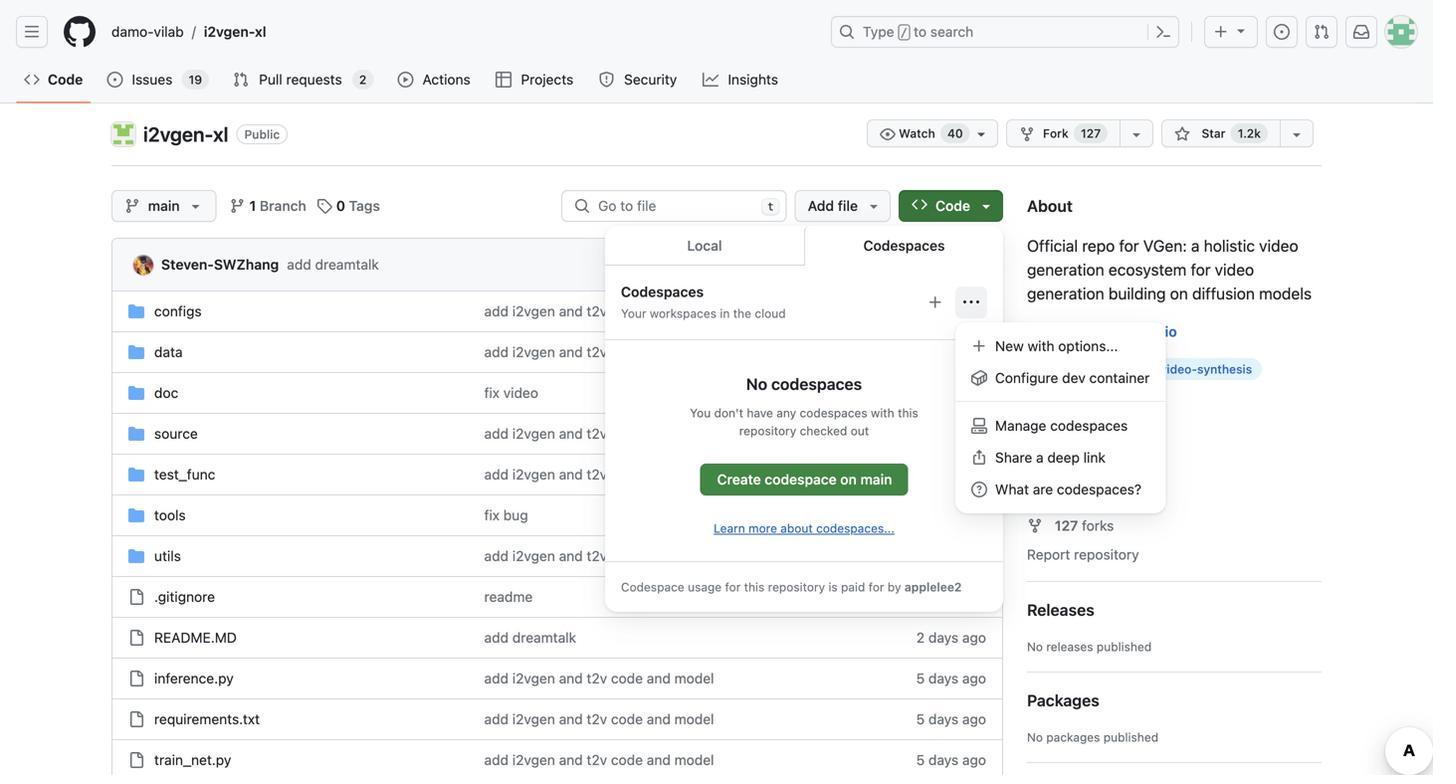 Task type: locate. For each thing, give the bounding box(es) containing it.
code for train_net.py
[[611, 752, 643, 768]]

generation down official
[[1027, 260, 1105, 279]]

1 vertical spatial add dreamtalk
[[484, 630, 576, 646]]

5 for configs
[[916, 303, 925, 320]]

code image
[[24, 72, 40, 88], [912, 197, 928, 213]]

triangle down image right file
[[866, 198, 882, 214]]

1 horizontal spatial /
[[901, 26, 908, 40]]

1 vertical spatial code
[[936, 198, 970, 214]]

days for tools
[[929, 507, 959, 524]]

354b460
[[743, 258, 796, 272]]

add i2vgen and t2v code and model link for source
[[484, 426, 714, 442]]

4 i2vgen from the top
[[512, 466, 555, 483]]

2 horizontal spatial 2
[[917, 630, 925, 646]]

0 vertical spatial 127
[[1081, 126, 1101, 140]]

code button
[[899, 190, 1003, 222]]

2 5 days ago from the top
[[916, 344, 986, 360]]

add i2vgen and t2v code and model link for train_net.py
[[484, 752, 714, 768]]

search image
[[574, 198, 590, 214]]

readme
[[1051, 402, 1107, 419]]

add i2vgen and t2v code and model link for test_func
[[484, 466, 714, 483]]

2 triangle down image from the left
[[978, 198, 994, 214]]

5 for test_func
[[916, 466, 925, 483]]

i2vgen for test_func
[[512, 466, 555, 483]]

2 vertical spatial 2
[[917, 630, 925, 646]]

0 horizontal spatial video
[[503, 385, 538, 401]]

6 add i2vgen and t2v code and model link from the top
[[484, 670, 714, 687]]

0 horizontal spatial add dreamtalk
[[287, 256, 379, 273]]

t2v for configs
[[587, 303, 607, 320]]

code for data
[[611, 344, 643, 360]]

1 5 days ago from the top
[[916, 303, 986, 320]]

7 model from the top
[[675, 711, 714, 728]]

eye image
[[880, 126, 896, 142]]

actions
[[423, 71, 471, 88]]

i2vgen-
[[204, 23, 255, 40], [143, 122, 213, 146], [1051, 323, 1102, 340]]

notifications image
[[1354, 24, 1370, 40]]

1 code from the top
[[611, 303, 643, 320]]

0 vertical spatial repo forked image
[[1019, 126, 1035, 142]]

0 horizontal spatial add dreamtalk link
[[287, 256, 379, 273]]

eye image
[[1027, 489, 1043, 505]]

1 i2vgen from the top
[[512, 303, 555, 320]]

local button
[[605, 226, 804, 266]]

configs
[[154, 303, 202, 320]]

dreamtalk down 0 on the left
[[315, 256, 379, 273]]

code for utils
[[611, 548, 643, 564]]

ago for train_net.py
[[962, 752, 986, 768]]

0 vertical spatial git pull request image
[[1314, 24, 1330, 40]]

10 5 days ago from the top
[[916, 752, 986, 768]]

1 generation from the top
[[1027, 260, 1105, 279]]

1 horizontal spatial issue opened image
[[1274, 24, 1290, 40]]

2 model from the top
[[675, 344, 714, 360]]

1 vertical spatial 2
[[806, 258, 813, 272]]

owner avatar image
[[111, 122, 135, 146]]

utils link
[[154, 548, 181, 564]]

i2vgen-xl link down the 19
[[143, 122, 228, 146]]

0 vertical spatial generation
[[1027, 260, 1105, 279]]

readme
[[484, 589, 533, 605]]

fix
[[484, 385, 500, 401], [484, 507, 500, 524]]

i2vgen- right owner avatar
[[143, 122, 213, 146]]

projects link
[[488, 65, 583, 95]]

2 for 2 days ago
[[917, 630, 925, 646]]

fix video
[[484, 385, 538, 401]]

6 code from the top
[[611, 670, 643, 687]]

10 5 from the top
[[916, 752, 925, 768]]

requests
[[286, 71, 342, 88]]

2 fix from the top
[[484, 507, 500, 524]]

1 vertical spatial add dreamtalk link
[[484, 630, 576, 646]]

model for utils
[[675, 548, 714, 564]]

0 horizontal spatial /
[[192, 23, 196, 40]]

directory image
[[128, 304, 144, 320], [128, 385, 144, 401], [128, 467, 144, 483], [128, 508, 144, 524], [128, 548, 144, 564]]

2 directory image from the top
[[128, 385, 144, 401]]

xl left public
[[213, 122, 228, 146]]

code
[[48, 71, 83, 88], [936, 198, 970, 214]]

days for requirements.txt
[[929, 711, 959, 728]]

source link
[[154, 426, 198, 442]]

a
[[1191, 236, 1200, 255]]

0 vertical spatial published
[[1097, 640, 1152, 654]]

xl.github.io
[[1102, 323, 1177, 340]]

40 right watch
[[948, 126, 963, 140]]

file
[[838, 198, 858, 214]]

triangle down image
[[1233, 22, 1249, 38], [866, 198, 882, 214]]

0 vertical spatial code
[[48, 71, 83, 88]]

19
[[189, 73, 202, 87]]

model
[[675, 303, 714, 320], [675, 344, 714, 360], [675, 426, 714, 442], [675, 466, 714, 483], [675, 548, 714, 564], [675, 670, 714, 687], [675, 711, 714, 728], [675, 752, 714, 768]]

vilab
[[154, 23, 184, 40]]

1 5 from the top
[[916, 303, 925, 320]]

7 add i2vgen and t2v code and model link from the top
[[484, 711, 714, 728]]

1 no from the top
[[1027, 640, 1043, 654]]

for up ecosystem
[[1119, 236, 1139, 255]]

3 directory image from the top
[[128, 467, 144, 483]]

add i2vgen and t2v code and model link
[[484, 303, 714, 320], [484, 344, 714, 360], [484, 426, 714, 442], [484, 466, 714, 483], [484, 548, 714, 564], [484, 670, 714, 687], [484, 711, 714, 728], [484, 752, 714, 768]]

issue opened image
[[1274, 24, 1290, 40], [107, 72, 123, 88]]

for
[[1119, 236, 1139, 255], [1191, 260, 1211, 279]]

6 5 from the top
[[916, 507, 925, 524]]

7 code from the top
[[611, 711, 643, 728]]

triangle down image inside main "popup button"
[[188, 198, 204, 214]]

0 vertical spatial models
[[1259, 284, 1312, 303]]

t2v for data
[[587, 344, 607, 360]]

1 vertical spatial code image
[[912, 197, 928, 213]]

1 add i2vgen and t2v code and model from the top
[[484, 303, 714, 320]]

/ right "vilab" at the top of the page
[[192, 23, 196, 40]]

1 vertical spatial fix
[[484, 507, 500, 524]]

add
[[287, 256, 311, 273], [484, 303, 509, 320], [484, 344, 509, 360], [484, 426, 509, 442], [484, 466, 509, 483], [484, 548, 509, 564], [484, 630, 509, 646], [484, 670, 509, 687], [484, 711, 509, 728], [484, 752, 509, 768]]

i2vgen- right "vilab" at the top of the page
[[204, 23, 255, 40]]

releases
[[1047, 640, 1093, 654]]

1 vertical spatial directory image
[[128, 426, 144, 442]]

7 5 from the top
[[916, 548, 925, 564]]

to
[[914, 23, 927, 40]]

0 vertical spatial issue opened image
[[1274, 24, 1290, 40]]

/
[[192, 23, 196, 40], [901, 26, 908, 40]]

4 model from the top
[[675, 466, 714, 483]]

model for test_func
[[675, 466, 714, 483]]

directory image left utils "link"
[[128, 548, 144, 564]]

0 vertical spatial 2
[[359, 73, 367, 87]]

1 horizontal spatial code
[[936, 198, 970, 214]]

repo forked image for 127
[[1027, 518, 1043, 534]]

git branch image
[[124, 198, 140, 214]]

1 horizontal spatial add dreamtalk
[[484, 630, 576, 646]]

i2vgen for requirements.txt
[[512, 711, 555, 728]]

1 vertical spatial 40
[[1055, 489, 1073, 505]]

3 code from the top
[[611, 426, 643, 442]]

add i2vgen and t2v code and model for requirements.txt
[[484, 711, 714, 728]]

0 vertical spatial i2vgen-
[[204, 23, 255, 40]]

plus image
[[1213, 24, 1229, 40]]

code inside "dropdown button"
[[936, 198, 970, 214]]

8 5 from the top
[[916, 670, 925, 687]]

4 code from the top
[[611, 466, 643, 483]]

6 add i2vgen and t2v code and model from the top
[[484, 670, 714, 687]]

public
[[244, 127, 280, 141]]

list containing damo-vilab / i2vgen-xl
[[104, 16, 819, 48]]

5 for utils
[[916, 548, 925, 564]]

5 t2v from the top
[[587, 548, 607, 564]]

code
[[611, 303, 643, 320], [611, 344, 643, 360], [611, 426, 643, 442], [611, 466, 643, 483], [611, 548, 643, 564], [611, 670, 643, 687], [611, 711, 643, 728], [611, 752, 643, 768]]

add dreamtalk link for readme.md
[[484, 630, 576, 646]]

127 right 'fork'
[[1081, 126, 1101, 140]]

7 t2v from the top
[[587, 711, 607, 728]]

4 5 days ago from the top
[[916, 426, 986, 442]]

fork 127
[[1043, 126, 1101, 140]]

add dreamtalk down tag "image"
[[287, 256, 379, 273]]

1 vertical spatial generation
[[1027, 284, 1105, 303]]

6 t2v from the top
[[587, 670, 607, 687]]

2 code from the top
[[611, 344, 643, 360]]

repository
[[1074, 546, 1139, 563]]

git pull request image left pull
[[233, 72, 249, 88]]

t2v for test_func
[[587, 466, 607, 483]]

4 directory image from the top
[[128, 508, 144, 524]]

0 vertical spatial add dreamtalk
[[287, 256, 379, 273]]

1 vertical spatial issue opened image
[[107, 72, 123, 88]]

add dreamtalk for readme.md
[[484, 630, 576, 646]]

add dreamtalk link down tag "image"
[[287, 256, 379, 273]]

releases link
[[1027, 601, 1095, 620]]

1 horizontal spatial code image
[[912, 197, 928, 213]]

2 add i2vgen and t2v code and model link from the top
[[484, 344, 714, 360]]

ago for source
[[962, 426, 986, 442]]

inference.py link
[[154, 670, 234, 687]]

projects
[[521, 71, 574, 88]]

directory image for doc
[[128, 385, 144, 401]]

1 fix from the top
[[484, 385, 500, 401]]

1 directory image from the top
[[128, 304, 144, 320]]

7 add i2vgen and t2v code and model from the top
[[484, 711, 714, 728]]

code up codespaces
[[936, 198, 970, 214]]

diffusion-models
[[1037, 362, 1136, 376]]

.gitignore link
[[154, 589, 215, 605]]

add file button
[[795, 190, 891, 222]]

local
[[687, 237, 722, 254]]

0 horizontal spatial 1.2k
[[1055, 460, 1082, 476]]

1 vertical spatial i2vgen-xl link
[[143, 122, 228, 146]]

directory image left data link
[[128, 344, 144, 360]]

0 horizontal spatial 40
[[948, 126, 963, 140]]

1 vertical spatial repo forked image
[[1027, 518, 1043, 534]]

i2vgen- up the 'diffusion-models' link
[[1051, 323, 1102, 340]]

5 add i2vgen and t2v code and model link from the top
[[484, 548, 714, 564]]

1 horizontal spatial 127
[[1081, 126, 1101, 140]]

1 horizontal spatial 1.2k
[[1238, 126, 1261, 140]]

triangle down image left about
[[978, 198, 994, 214]]

1 model from the top
[[675, 303, 714, 320]]

published for packages
[[1104, 731, 1159, 745]]

1.2k down activity link
[[1055, 460, 1082, 476]]

0 horizontal spatial models
[[1094, 362, 1136, 376]]

add dreamtalk down readme link
[[484, 630, 576, 646]]

i2vgen for data
[[512, 344, 555, 360]]

days for test_func
[[929, 466, 959, 483]]

pull requests
[[259, 71, 342, 88]]

video-synthesis
[[1160, 362, 1252, 376]]

9 5 from the top
[[916, 711, 925, 728]]

1 vertical spatial dreamtalk
[[512, 630, 576, 646]]

add i2vgen and t2v code and model
[[484, 303, 714, 320], [484, 344, 714, 360], [484, 426, 714, 442], [484, 466, 714, 483], [484, 548, 714, 564], [484, 670, 714, 687], [484, 711, 714, 728], [484, 752, 714, 768]]

readme.md link
[[154, 630, 237, 646]]

xl up pull
[[255, 23, 266, 40]]

ago for tools
[[962, 507, 986, 524]]

4 5 from the top
[[916, 426, 925, 442]]

0 vertical spatial 1.2k
[[1238, 126, 1261, 140]]

model for train_net.py
[[675, 752, 714, 768]]

t2v for train_net.py
[[587, 752, 607, 768]]

5
[[916, 303, 925, 320], [916, 344, 925, 360], [916, 385, 925, 401], [916, 426, 925, 442], [916, 466, 925, 483], [916, 507, 925, 524], [916, 548, 925, 564], [916, 670, 925, 687], [916, 711, 925, 728], [916, 752, 925, 768]]

no left "packages"
[[1027, 731, 1043, 745]]

8 t2v from the top
[[587, 752, 607, 768]]

tools link
[[154, 507, 186, 524]]

2 left play icon
[[359, 73, 367, 87]]

code down homepage icon
[[48, 71, 83, 88]]

1 vertical spatial no
[[1027, 731, 1043, 745]]

pulse image
[[1027, 431, 1043, 447]]

add i2vgen and t2v code and model for data
[[484, 344, 714, 360]]

8 i2vgen from the top
[[512, 752, 555, 768]]

5 add i2vgen and t2v code and model from the top
[[484, 548, 714, 564]]

0 vertical spatial code image
[[24, 72, 40, 88]]

0 horizontal spatial issue opened image
[[107, 72, 123, 88]]

add for data
[[484, 344, 509, 360]]

damo-vilab link
[[104, 16, 192, 48]]

0 horizontal spatial triangle down image
[[188, 198, 204, 214]]

watch
[[896, 126, 939, 140]]

1 triangle down image from the left
[[188, 198, 204, 214]]

triangle down image inside add file popup button
[[866, 198, 882, 214]]

published down packages link
[[1104, 731, 1159, 745]]

4 t2v from the top
[[587, 466, 607, 483]]

add i2vgen and t2v code and model link for utils
[[484, 548, 714, 564]]

3 add i2vgen and t2v code and model link from the top
[[484, 426, 714, 442]]

tab list containing local
[[605, 226, 1003, 266]]

2 right ·
[[806, 258, 813, 272]]

1.2k
[[1238, 126, 1261, 140], [1055, 460, 1082, 476]]

/ left 'to' on the top of page
[[901, 26, 908, 40]]

steven swzhang image
[[133, 255, 153, 275]]

1219 users starred this repository element
[[1231, 123, 1268, 143]]

5 model from the top
[[675, 548, 714, 564]]

list
[[104, 16, 819, 48]]

model for requirements.txt
[[675, 711, 714, 728]]

5 days ago for train_net.py
[[916, 752, 986, 768]]

4 add i2vgen and t2v code and model from the top
[[484, 466, 714, 483]]

triangle down image right plus image
[[1233, 22, 1249, 38]]

no packages published
[[1027, 731, 1159, 745]]

model for source
[[675, 426, 714, 442]]

1 horizontal spatial dreamtalk
[[512, 630, 576, 646]]

9 5 days ago from the top
[[916, 711, 986, 728]]

activity link
[[1027, 431, 1103, 447]]

fix bug
[[484, 507, 528, 524]]

dreamtalk
[[315, 256, 379, 273], [512, 630, 576, 646]]

40 right eye image
[[1055, 489, 1073, 505]]

1 vertical spatial git pull request image
[[233, 72, 249, 88]]

1 branch
[[249, 198, 306, 214]]

add for test_func
[[484, 466, 509, 483]]

repo forked image
[[1019, 126, 1035, 142], [1027, 518, 1043, 534]]

40 for 40 watching
[[1055, 489, 1073, 505]]

days for source
[[929, 426, 959, 442]]

6 i2vgen from the top
[[512, 670, 555, 687]]

directory image left configs link
[[128, 304, 144, 320]]

40 for 40
[[948, 126, 963, 140]]

repo forked image left 'fork'
[[1019, 126, 1035, 142]]

generation up link 'icon' in the right top of the page
[[1027, 284, 1105, 303]]

2 t2v from the top
[[587, 344, 607, 360]]

5 5 from the top
[[916, 466, 925, 483]]

0 vertical spatial add dreamtalk link
[[287, 256, 379, 273]]

2 horizontal spatial video
[[1259, 236, 1299, 255]]

1 horizontal spatial add dreamtalk link
[[484, 630, 576, 646]]

directory image for utils
[[128, 548, 144, 564]]

0 vertical spatial xl
[[255, 23, 266, 40]]

1 horizontal spatial triangle down image
[[978, 198, 994, 214]]

published right releases
[[1097, 640, 1152, 654]]

127 left forks
[[1055, 518, 1078, 534]]

8 add i2vgen and t2v code and model link from the top
[[484, 752, 714, 768]]

1 horizontal spatial 40
[[1055, 489, 1073, 505]]

triangle down image
[[188, 198, 204, 214], [978, 198, 994, 214]]

2 vertical spatial i2vgen-
[[1051, 323, 1102, 340]]

directory image
[[128, 344, 144, 360], [128, 426, 144, 442]]

git pull request image left notifications icon
[[1314, 24, 1330, 40]]

table image
[[496, 72, 512, 88]]

0 horizontal spatial 2
[[359, 73, 367, 87]]

triangle down image inside code "dropdown button"
[[978, 198, 994, 214]]

issue opened image left issues on the left of the page
[[107, 72, 123, 88]]

1 horizontal spatial models
[[1259, 284, 1312, 303]]

8 code from the top
[[611, 752, 643, 768]]

video
[[1259, 236, 1299, 255], [1215, 260, 1254, 279], [503, 385, 538, 401]]

0 horizontal spatial for
[[1119, 236, 1139, 255]]

6 model from the top
[[675, 670, 714, 687]]

7 i2vgen from the top
[[512, 711, 555, 728]]

0 vertical spatial no
[[1027, 640, 1043, 654]]

5 code from the top
[[611, 548, 643, 564]]

1 vertical spatial triangle down image
[[866, 198, 882, 214]]

utils
[[154, 548, 181, 564]]

ago
[[846, 258, 867, 272], [962, 303, 986, 320], [962, 344, 986, 360], [962, 385, 986, 401], [962, 426, 986, 442], [962, 466, 986, 483], [962, 507, 986, 524], [962, 548, 986, 564], [962, 630, 986, 646], [962, 670, 986, 687], [962, 711, 986, 728], [962, 752, 986, 768]]

5 for source
[[916, 426, 925, 442]]

directory image left test_func link
[[128, 467, 144, 483]]

no releases published
[[1027, 640, 1152, 654]]

directory image left the "doc"
[[128, 385, 144, 401]]

no left releases
[[1027, 640, 1043, 654]]

train_net.py link
[[154, 752, 231, 768]]

no for packages
[[1027, 731, 1043, 745]]

models right diffusion
[[1259, 284, 1312, 303]]

1 t2v from the top
[[587, 303, 607, 320]]

5 5 days ago from the top
[[916, 466, 986, 483]]

2 down last
[[917, 630, 925, 646]]

type
[[863, 23, 894, 40]]

0 horizontal spatial triangle down image
[[866, 198, 882, 214]]

1 horizontal spatial for
[[1191, 260, 1211, 279]]

dreamtalk down readme link
[[512, 630, 576, 646]]

issue opened image right plus image
[[1274, 24, 1290, 40]]

t2v for inference.py
[[587, 670, 607, 687]]

add i2vgen and t2v code and model link for inference.py
[[484, 670, 714, 687]]

search
[[931, 23, 974, 40]]

add for steven-swzhang
[[287, 256, 311, 273]]

0 vertical spatial fix
[[484, 385, 500, 401]]

/ inside the damo-vilab / i2vgen-xl
[[192, 23, 196, 40]]

1 vertical spatial xl
[[213, 122, 228, 146]]

i2vgen-xl link up pull
[[196, 16, 274, 48]]

code link
[[16, 65, 91, 95]]

add dreamtalk link down readme link
[[484, 630, 576, 646]]

1 vertical spatial video
[[1215, 260, 1254, 279]]

3 5 days ago from the top
[[916, 385, 986, 401]]

xl
[[255, 23, 266, 40], [213, 122, 228, 146]]

models down i2vgen-xl.github.io link
[[1094, 362, 1136, 376]]

0 horizontal spatial git pull request image
[[233, 72, 249, 88]]

5 i2vgen from the top
[[512, 548, 555, 564]]

8 5 days ago from the top
[[916, 670, 986, 687]]

0 vertical spatial 40
[[948, 126, 963, 140]]

3 t2v from the top
[[587, 426, 607, 442]]

5 directory image from the top
[[128, 548, 144, 564]]

1 vertical spatial 127
[[1055, 518, 1078, 534]]

1.2k right star
[[1238, 126, 1261, 140]]

0 vertical spatial dreamtalk
[[315, 256, 379, 273]]

git pull request image
[[1314, 24, 1330, 40], [233, 72, 249, 88]]

ago for requirements.txt
[[962, 711, 986, 728]]

1 horizontal spatial xl
[[255, 23, 266, 40]]

3 model from the top
[[675, 426, 714, 442]]

t2v
[[587, 303, 607, 320], [587, 344, 607, 360], [587, 426, 607, 442], [587, 466, 607, 483], [587, 548, 607, 564], [587, 670, 607, 687], [587, 711, 607, 728], [587, 752, 607, 768]]

add for readme.md
[[484, 630, 509, 646]]

triangle down image right main
[[188, 198, 204, 214]]

inference.py
[[154, 670, 234, 687]]

1 horizontal spatial triangle down image
[[1233, 22, 1249, 38]]

dreamtalk for steven-swzhang
[[315, 256, 379, 273]]

1 vertical spatial published
[[1104, 731, 1159, 745]]

for down a
[[1191, 260, 1211, 279]]

3 i2vgen from the top
[[512, 426, 555, 442]]

see your forks of this repository image
[[1129, 126, 1145, 142]]

2 no from the top
[[1027, 731, 1043, 745]]

6 5 days ago from the top
[[916, 507, 986, 524]]

model for inference.py
[[675, 670, 714, 687]]

3 5 from the top
[[916, 385, 925, 401]]

repo forked image down eye image
[[1027, 518, 1043, 534]]

3 add i2vgen and t2v code and model from the top
[[484, 426, 714, 442]]

2 5 from the top
[[916, 344, 925, 360]]

2 i2vgen from the top
[[512, 344, 555, 360]]

1 vertical spatial i2vgen-
[[143, 122, 213, 146]]

0 horizontal spatial dreamtalk
[[315, 256, 379, 273]]

directory image left 'source'
[[128, 426, 144, 442]]

1 directory image from the top
[[128, 344, 144, 360]]

directory image left tools link
[[128, 508, 144, 524]]

t2v for utils
[[587, 548, 607, 564]]

0 horizontal spatial code image
[[24, 72, 40, 88]]

1 add i2vgen and t2v code and model link from the top
[[484, 303, 714, 320]]

readme link
[[484, 589, 533, 605]]

ago for readme.md
[[962, 630, 986, 646]]

5 days ago for source
[[916, 426, 986, 442]]

star 1.2k
[[1199, 126, 1261, 140]]

0 vertical spatial i2vgen-xl link
[[196, 16, 274, 48]]

2 directory image from the top
[[128, 426, 144, 442]]

add dreamtalk
[[287, 256, 379, 273], [484, 630, 576, 646]]

tab list
[[605, 226, 1003, 266]]

7 5 days ago from the top
[[916, 548, 986, 564]]

8 model from the top
[[675, 752, 714, 768]]

0 vertical spatial directory image
[[128, 344, 144, 360]]

2 add i2vgen and t2v code and model from the top
[[484, 344, 714, 360]]

pull
[[259, 71, 282, 88]]

data link
[[154, 344, 183, 360]]

4 add i2vgen and t2v code and model link from the top
[[484, 466, 714, 483]]

add i2vgen and t2v code and model for source
[[484, 426, 714, 442]]

days for readme.md
[[929, 630, 959, 646]]

8 add i2vgen and t2v code and model from the top
[[484, 752, 714, 768]]

40
[[948, 126, 963, 140], [1055, 489, 1073, 505]]

ago for data
[[962, 344, 986, 360]]



Task type: vqa. For each thing, say whether or not it's contained in the screenshot.
Create your first GitHub project Projects are a customizable, flexible tool for planning and tracking your work.
no



Task type: describe. For each thing, give the bounding box(es) containing it.
star image
[[1027, 460, 1043, 476]]

vgen:
[[1143, 236, 1187, 255]]

last
[[919, 589, 942, 605]]

1 vertical spatial 1.2k
[[1055, 460, 1082, 476]]

damo-
[[111, 23, 154, 40]]

add dreamtalk link for steven-swzhang
[[287, 256, 379, 273]]

published for releases
[[1097, 640, 1152, 654]]

i2vgen- for i2vgen-xl
[[143, 122, 213, 146]]

triangle down image for code
[[978, 198, 994, 214]]

configs link
[[154, 303, 202, 320]]

command palette image
[[1156, 24, 1172, 40]]

code for inference.py
[[611, 670, 643, 687]]

star image
[[1175, 126, 1191, 142]]

0 vertical spatial video
[[1259, 236, 1299, 255]]

insights link
[[695, 65, 788, 95]]

report repository
[[1027, 546, 1139, 563]]

repo
[[1082, 236, 1115, 255]]

days for inference.py
[[929, 670, 959, 687]]

i2vgen-xl.github.io
[[1051, 323, 1177, 340]]

video-
[[1160, 362, 1197, 376]]

ago for utils
[[962, 548, 986, 564]]

0 vertical spatial triangle down image
[[1233, 22, 1249, 38]]

0 tags
[[336, 198, 380, 214]]

packages link
[[1027, 689, 1322, 713]]

last month
[[919, 589, 986, 605]]

official repo for vgen: a holistic video generation ecosystem for video generation building on diffusion models
[[1027, 236, 1312, 303]]

main button
[[111, 190, 217, 222]]

days for train_net.py
[[929, 752, 959, 768]]

on
[[1170, 284, 1188, 303]]

code for source
[[611, 426, 643, 442]]

2 days ago
[[917, 630, 986, 646]]

main
[[148, 198, 180, 214]]

doc
[[154, 385, 178, 401]]

add i2vgen and t2v code and model for test_func
[[484, 466, 714, 483]]

add dreamtalk for steven-swzhang
[[287, 256, 379, 273]]

code for requirements.txt
[[611, 711, 643, 728]]

2 generation from the top
[[1027, 284, 1105, 303]]

readme.md
[[154, 630, 237, 646]]

add i2vgen and t2v code and model for train_net.py
[[484, 752, 714, 768]]

requirements.txt
[[154, 711, 260, 728]]

i2vgen for configs
[[512, 303, 555, 320]]

building
[[1109, 284, 1166, 303]]

add i2vgen and t2v code and model link for configs
[[484, 303, 714, 320]]

ago for doc
[[962, 385, 986, 401]]

packages
[[1047, 731, 1100, 745]]

model for configs
[[675, 303, 714, 320]]

/ inside type / to search
[[901, 26, 908, 40]]

ago for inference.py
[[962, 670, 986, 687]]

0
[[336, 198, 345, 214]]

add i2vgen and t2v code and model for utils
[[484, 548, 714, 564]]

swzhang
[[214, 256, 279, 273]]

0 vertical spatial for
[[1119, 236, 1139, 255]]

readme link
[[1027, 402, 1107, 419]]

5 for requirements.txt
[[916, 711, 925, 728]]

i2vgen for source
[[512, 426, 555, 442]]

report repository link
[[1027, 546, 1139, 563]]

steven-
[[161, 256, 214, 273]]

damo-vilab / i2vgen-xl
[[111, 23, 266, 40]]

i2vgen- inside the damo-vilab / i2vgen-xl
[[204, 23, 255, 40]]

add i2vgen and t2v code and model link for requirements.txt
[[484, 711, 714, 728]]

354b460 link
[[743, 256, 796, 274]]

1
[[249, 198, 256, 214]]

5 days ago for test_func
[[916, 466, 986, 483]]

1 vertical spatial for
[[1191, 260, 1211, 279]]

type / to search
[[863, 23, 974, 40]]

insights
[[728, 71, 778, 88]]

shield image
[[599, 72, 615, 88]]

2 vertical spatial video
[[503, 385, 538, 401]]

1 vertical spatial models
[[1094, 362, 1136, 376]]

0 horizontal spatial xl
[[213, 122, 228, 146]]

releases
[[1027, 601, 1095, 620]]

source
[[154, 426, 198, 442]]

t2v for source
[[587, 426, 607, 442]]

official
[[1027, 236, 1078, 255]]

tag image
[[316, 198, 332, 214]]

5 for doc
[[916, 385, 925, 401]]

5 days ago for data
[[916, 344, 986, 360]]

add for inference.py
[[484, 670, 509, 687]]

train_net.py
[[154, 752, 231, 768]]

homepage image
[[64, 16, 96, 48]]

add i2vgen and t2v code and model for inference.py
[[484, 670, 714, 687]]

1 horizontal spatial 2
[[806, 258, 813, 272]]

days for utils
[[929, 548, 959, 564]]

tools
[[154, 507, 186, 524]]

5 days ago for configs
[[916, 303, 986, 320]]

triangle down image for main
[[188, 198, 204, 214]]

bug
[[503, 507, 528, 524]]

security
[[624, 71, 677, 88]]

models inside official repo for vgen: a holistic video generation ecosystem for video generation building on diffusion models
[[1259, 284, 1312, 303]]

5 for train_net.py
[[916, 752, 925, 768]]

directory image for tools
[[128, 508, 144, 524]]

code for configs
[[611, 303, 643, 320]]

days for doc
[[929, 385, 959, 401]]

issue opened image for the right git pull request icon
[[1274, 24, 1290, 40]]

code menu
[[605, 226, 1003, 612]]

diffusion-models link
[[1027, 358, 1146, 380]]

diffusion
[[1192, 284, 1255, 303]]

forks
[[1082, 518, 1114, 534]]

doc link
[[154, 385, 178, 401]]

report
[[1027, 546, 1070, 563]]

security link
[[591, 65, 687, 95]]

add for source
[[484, 426, 509, 442]]

.gitignore
[[154, 589, 215, 605]]

synthesis
[[1197, 362, 1252, 376]]

add for requirements.txt
[[484, 711, 509, 728]]

dreamtalk for readme.md
[[512, 630, 576, 646]]

add this repository to a list image
[[1289, 126, 1305, 142]]

stars
[[1086, 460, 1118, 476]]

5 days ago for utils
[[916, 548, 986, 564]]

add file
[[808, 198, 858, 214]]

branch
[[260, 198, 306, 214]]

i2vgen-xl
[[143, 122, 228, 146]]

0 horizontal spatial 127
[[1055, 518, 1078, 534]]

5 days ago for requirements.txt
[[916, 711, 986, 728]]

video-synthesis link
[[1150, 358, 1262, 380]]

repo forked image for fork
[[1019, 126, 1035, 142]]

0 horizontal spatial code
[[48, 71, 83, 88]]

i2vgen for inference.py
[[512, 670, 555, 687]]

1 horizontal spatial video
[[1215, 260, 1254, 279]]

add for train_net.py
[[484, 752, 509, 768]]

2 for 2
[[359, 73, 367, 87]]

directory image for source
[[128, 426, 144, 442]]

add for utils
[[484, 548, 509, 564]]

fix for fix bug
[[484, 507, 500, 524]]

·
[[799, 258, 803, 272]]

add for configs
[[484, 303, 509, 320]]

codespaces button
[[804, 226, 1003, 266]]

directory image for test_func
[[128, 467, 144, 483]]

i2vgen for train_net.py
[[512, 752, 555, 768]]

code image inside "dropdown button"
[[912, 197, 928, 213]]

5 days ago for tools
[[916, 507, 986, 524]]

fix bug link
[[484, 507, 528, 524]]

i2vgen for utils
[[512, 548, 555, 564]]

5 for inference.py
[[916, 670, 925, 687]]

1 horizontal spatial git pull request image
[[1314, 24, 1330, 40]]

play image
[[397, 72, 413, 88]]

model for data
[[675, 344, 714, 360]]

fix for fix video
[[484, 385, 500, 401]]

watching
[[1077, 489, 1135, 505]]

ago for test_func
[[962, 466, 986, 483]]

tags
[[349, 198, 380, 214]]

diffusion-
[[1037, 362, 1094, 376]]

test_func link
[[154, 466, 215, 483]]

i2vgen-xl.github.io link
[[1051, 323, 1177, 340]]

month
[[945, 589, 986, 605]]

add i2vgen and t2v code and model link for data
[[484, 344, 714, 360]]

no for releases
[[1027, 640, 1043, 654]]

steven-swzhang link
[[161, 256, 279, 273]]

t2v for requirements.txt
[[587, 711, 607, 728]]

5 for tools
[[916, 507, 925, 524]]

issue opened image for the bottommost git pull request icon
[[107, 72, 123, 88]]

127 forks
[[1055, 518, 1114, 534]]

Go to file text field
[[598, 191, 754, 221]]

5 for data
[[916, 344, 925, 360]]

git branch image
[[229, 198, 245, 214]]

link image
[[1027, 324, 1043, 340]]

graph image
[[703, 72, 718, 88]]

directory image for configs
[[128, 304, 144, 320]]

fix video link
[[484, 385, 538, 401]]

data
[[154, 344, 183, 360]]

add
[[808, 198, 834, 214]]

xl inside the damo-vilab / i2vgen-xl
[[255, 23, 266, 40]]

issues
[[132, 71, 173, 88]]

code for test_func
[[611, 466, 643, 483]]

40 watching
[[1055, 489, 1135, 505]]

354b460 · 2 days ago
[[743, 258, 867, 272]]

activity
[[1055, 431, 1103, 447]]

requirements.txt link
[[154, 711, 260, 728]]

days for configs
[[929, 303, 959, 320]]



